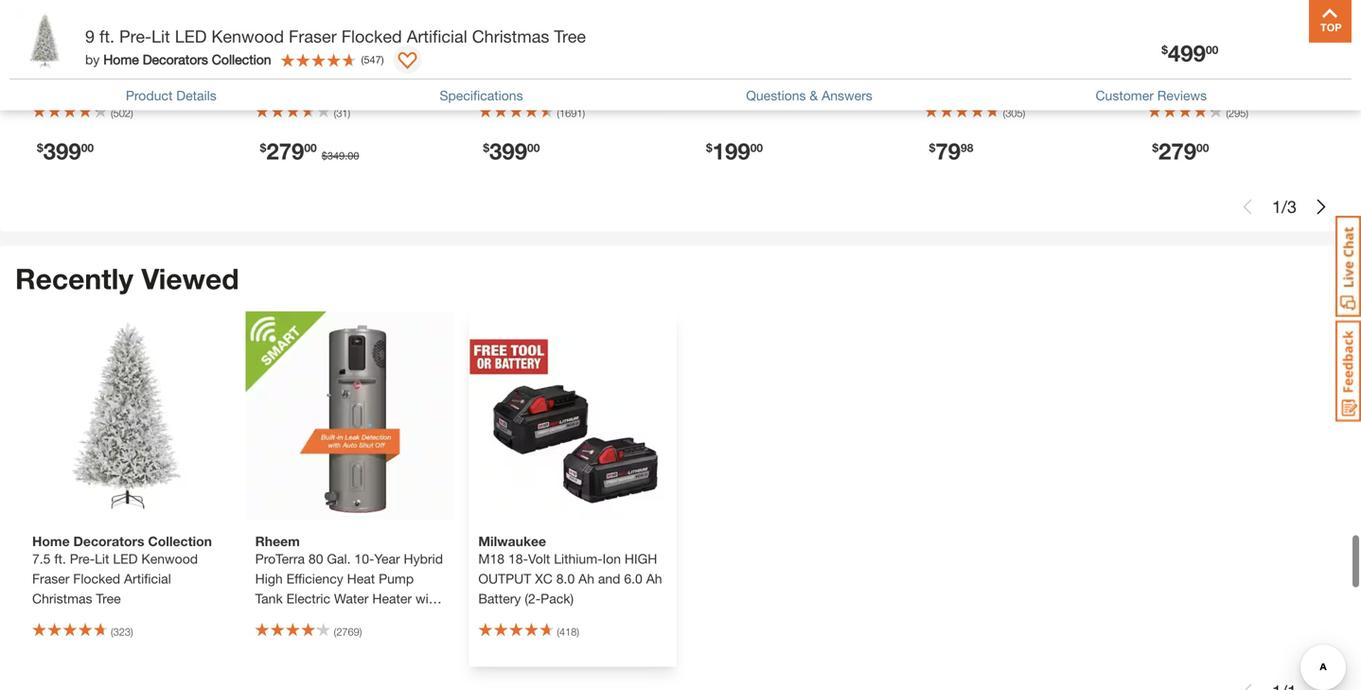 Task type: locate. For each thing, give the bounding box(es) containing it.
ft. up 800
[[490, 32, 501, 48]]

lights inside 9 ft. pre-lit led wesley pine artificial christmas tree with 650 color changing mini lights
[[1299, 72, 1335, 88]]

ft. right 6.5
[[947, 32, 959, 48]]

christmas inside 9 ft. pre-lit led wesley pine artificial christmas tree with 650 color changing mini lights
[[1199, 52, 1259, 68]]

9 up 800
[[478, 32, 486, 48]]

holiday up sparkling
[[129, 15, 176, 30]]

1 horizontal spatial micro
[[580, 72, 614, 88]]

micro inside home accents holiday 9 ft. pre-lit led westwood fir artificial christmas tree with 800 warm white micro fairy lights
[[580, 72, 614, 88]]

pre- up specifications
[[505, 32, 530, 48]]

0 horizontal spatial fairy
[[107, 92, 136, 108]]

ft. inside "costway 9 ft. pre-lit led flocked snow hinged pine artificial christmas tree with 550 white lights"
[[266, 32, 278, 48]]

1 vertical spatial kenwood
[[141, 551, 198, 567]]

800
[[478, 72, 501, 88]]

0 horizontal spatial 279
[[266, 137, 304, 164]]

lit up the by
[[84, 32, 98, 48]]

lit up color
[[1199, 32, 1214, 48]]

279 left 349
[[266, 137, 304, 164]]

ft. up hinged
[[266, 32, 278, 48]]

/
[[1282, 197, 1288, 217]]

led up the 323
[[113, 551, 138, 567]]

lit left westwood
[[530, 32, 545, 48]]

1 ah from the left
[[579, 571, 595, 586]]

tree down frosted
[[96, 72, 121, 88]]

artificial inside 6.5 ft. pre-lit led festive pine flocked artificial christmas tree
[[976, 52, 1023, 68]]

pre- right 7.5
[[70, 551, 95, 567]]

product
[[126, 87, 173, 103]]

1 vertical spatial collection
[[148, 533, 212, 549]]

279 for $ 279 00 $ 349 . 00
[[266, 137, 304, 164]]

$ 399 00 down amelia
[[37, 137, 94, 164]]

led inside 6.5 ft. pre-lit led festive pine flocked artificial christmas tree
[[1006, 32, 1030, 48]]

pine up 550
[[301, 52, 328, 68]]

white down the 547
[[338, 72, 372, 88]]

home for home decorators collection 7.5 ft. pre-lit led kenwood fraser flocked artificial christmas tree
[[32, 533, 70, 549]]

artificial up ( 305 )
[[976, 52, 1023, 68]]

m18
[[478, 551, 505, 567]]

proterra 80 gal. 10-year hybrid high efficiency heat pump tank electric water heater with leak detection & auto shutoff image
[[246, 312, 454, 520]]

warm inside home accents holiday 9 ft. pre-lit led westwood fir artificial christmas tree with 800 warm white micro fairy lights
[[504, 72, 539, 88]]

christmas down 7.5
[[32, 591, 92, 606]]

tree up the 323
[[96, 591, 121, 606]]

( for 9 ft. pre-lit led westwood fir artificial christmas tree with 800 warm white micro fairy lights
[[557, 107, 560, 119]]

battery
[[478, 591, 521, 606]]

tree up mini
[[1263, 52, 1287, 68]]

0 horizontal spatial warm
[[179, 72, 213, 88]]

snow
[[404, 32, 438, 48]]

christmas inside home accents holiday 9 ft. pre-lit led sparkling amelia frosted pine artificial christmas tree with 600 warm white micro fairy lights
[[32, 72, 92, 88]]

holiday inside home accents holiday 9 ft. pre-lit led sparkling amelia frosted pine artificial christmas tree with 600 warm white micro fairy lights
[[129, 15, 176, 30]]

399 for micro
[[43, 137, 81, 164]]

1 horizontal spatial white
[[338, 72, 372, 88]]

lights right mini
[[1299, 72, 1335, 88]]

christmas
[[472, 26, 550, 46], [382, 52, 442, 68], [529, 52, 589, 68], [1026, 52, 1087, 68], [1199, 52, 1259, 68], [32, 72, 92, 88], [32, 591, 92, 606]]

recently
[[15, 262, 133, 296]]

lights
[[375, 72, 412, 88], [1299, 72, 1335, 88], [139, 92, 175, 108], [478, 92, 515, 108]]

ah right the 8.0
[[579, 571, 595, 586]]

9 up the by
[[85, 26, 95, 46]]

hinged
[[255, 52, 298, 68]]

lit down costway
[[307, 32, 321, 48]]

fairy down frosted
[[107, 92, 136, 108]]

christmas down amelia
[[32, 72, 92, 88]]

0 vertical spatial collection
[[212, 52, 271, 67]]

pine down sparkling
[[125, 52, 151, 68]]

0 horizontal spatial ah
[[579, 571, 595, 586]]

holiday
[[129, 15, 176, 30], [575, 15, 622, 30]]

led
[[175, 26, 207, 46], [102, 32, 127, 48], [325, 32, 350, 48], [548, 32, 573, 48], [1006, 32, 1030, 48], [1218, 32, 1242, 48], [113, 551, 138, 567]]

micro
[[580, 72, 614, 88], [70, 92, 103, 108]]

lights down 800
[[478, 92, 515, 108]]

tree down 6.5
[[925, 72, 950, 88]]

( 2769 )
[[334, 626, 362, 638]]

decorators up 600
[[143, 52, 208, 67]]

micro down westwood
[[580, 72, 614, 88]]

artificial
[[407, 26, 467, 46], [154, 52, 202, 68], [331, 52, 378, 68], [478, 52, 526, 68], [976, 52, 1023, 68], [1148, 52, 1195, 68], [124, 571, 171, 586]]

home
[[32, 15, 70, 30], [478, 15, 516, 30], [103, 52, 139, 67], [32, 533, 70, 549]]

fraser up hinged
[[289, 26, 337, 46]]

1 399 from the left
[[43, 137, 81, 164]]

by
[[85, 52, 100, 67]]

white
[[338, 72, 372, 88], [543, 72, 576, 88], [32, 92, 66, 108]]

0 horizontal spatial accents
[[73, 15, 125, 30]]

9 up hinged
[[255, 32, 263, 48]]

$ 399 00 for micro
[[37, 137, 94, 164]]

2 horizontal spatial white
[[543, 72, 576, 88]]

gal.
[[327, 551, 351, 567]]

ft. inside 9 ft. pre-lit led wesley pine artificial christmas tree with 650 color changing mini lights
[[1159, 32, 1171, 48]]

ft. up amelia
[[43, 32, 55, 48]]

home inside home accents holiday 9 ft. pre-lit led westwood fir artificial christmas tree with 800 warm white micro fairy lights
[[478, 15, 516, 30]]

decorators inside home decorators collection 7.5 ft. pre-lit led kenwood fraser flocked artificial christmas tree
[[73, 533, 144, 549]]

2 holiday from the left
[[575, 15, 622, 30]]

led up frosted
[[102, 32, 127, 48]]

accents inside home accents holiday 9 ft. pre-lit led westwood fir artificial christmas tree with 800 warm white micro fairy lights
[[520, 15, 571, 30]]

micro inside home accents holiday 9 ft. pre-lit led sparkling amelia frosted pine artificial christmas tree with 600 warm white micro fairy lights
[[70, 92, 103, 108]]

& inside rheem proterra 80 gal. 10-year hybrid high efficiency heat pump tank electric water heater with leak detection & auto shutoff
[[348, 611, 357, 626]]

1 horizontal spatial warm
[[504, 72, 539, 88]]

0 horizontal spatial white
[[32, 92, 66, 108]]

ft. inside 6.5 ft. pre-lit led festive pine flocked artificial christmas tree
[[947, 32, 959, 48]]

pump
[[379, 571, 414, 586]]

warm
[[179, 72, 213, 88], [504, 72, 539, 88]]

279 for $ 279 00
[[1159, 137, 1197, 164]]

0 vertical spatial decorators
[[143, 52, 208, 67]]

pine inside home accents holiday 9 ft. pre-lit led sparkling amelia frosted pine artificial christmas tree with 600 warm white micro fairy lights
[[125, 52, 151, 68]]

pine right wesley
[[1292, 32, 1318, 48]]

2 279 from the left
[[1159, 137, 1197, 164]]

lit right 7.5
[[95, 551, 109, 567]]

279 down reviews
[[1159, 137, 1197, 164]]

product details
[[126, 87, 217, 103]]

6.5 ft. pre-lit led festive pine flocked artificial christmas tree link
[[925, 15, 1114, 90]]

0 vertical spatial fairy
[[617, 72, 646, 88]]

2 399 from the left
[[490, 137, 527, 164]]

lit left festive
[[987, 32, 1002, 48]]

1 horizontal spatial fairy
[[617, 72, 646, 88]]

fraser down 7.5
[[32, 571, 69, 586]]

accents up '( 1691 )'
[[520, 15, 571, 30]]

pre- up color
[[1174, 32, 1199, 48]]

home inside home decorators collection 7.5 ft. pre-lit led kenwood fraser flocked artificial christmas tree
[[32, 533, 70, 549]]

home up amelia
[[32, 15, 70, 30]]

( for 7.5 ft. pre-lit led kenwood fraser flocked artificial christmas tree
[[111, 626, 113, 638]]

year
[[374, 551, 400, 567]]

with up shutoff
[[416, 591, 440, 606]]

decorators up ( 323 )
[[73, 533, 144, 549]]

0 vertical spatial kenwood
[[212, 26, 284, 46]]

with left 550
[[284, 72, 308, 88]]

pre- down costway
[[282, 32, 307, 48]]

christmas down westwood
[[529, 52, 589, 68]]

$ inside $ 279 00
[[1153, 141, 1159, 154]]

home decorators collection 7.5 ft. pre-lit led kenwood fraser flocked artificial christmas tree
[[32, 533, 212, 606]]

lights down display image
[[375, 72, 412, 88]]

pre- right 6.5
[[962, 32, 987, 48]]

9 inside 9 ft. pre-lit led wesley pine artificial christmas tree with 650 color changing mini lights
[[1148, 32, 1155, 48]]

) for 9 ft. pre-lit led sparkling amelia frosted pine artificial christmas tree with 600 warm white micro fairy lights
[[131, 107, 133, 119]]

00 inside $ 199 00
[[751, 141, 763, 154]]

399 down specifications
[[490, 137, 527, 164]]

1 vertical spatial fairy
[[107, 92, 136, 108]]

pine
[[1080, 32, 1106, 48], [1292, 32, 1318, 48], [125, 52, 151, 68], [301, 52, 328, 68]]

1 vertical spatial decorators
[[73, 533, 144, 549]]

m18 18-volt lithium-ion high output xc 8.0 ah and 6.0 ah battery (2-pack) image
[[469, 312, 677, 520]]

( 295 )
[[1226, 107, 1249, 119]]

ah right 6.0
[[646, 571, 662, 586]]

artificial up 600
[[154, 52, 202, 68]]

7.5 ft. pre-lit led kenwood fraser flocked artificial christmas tree image
[[23, 312, 231, 520]]

fraser
[[289, 26, 337, 46], [32, 571, 69, 586]]

tree inside home decorators collection 7.5 ft. pre-lit led kenwood fraser flocked artificial christmas tree
[[96, 591, 121, 606]]

led inside 9 ft. pre-lit led wesley pine artificial christmas tree with 650 color changing mini lights
[[1218, 32, 1242, 48]]

1 horizontal spatial 399
[[490, 137, 527, 164]]

holiday up westwood
[[575, 15, 622, 30]]

artificial up display image
[[407, 26, 467, 46]]

$ inside $ 199 00
[[706, 141, 713, 154]]

) for m18 18-volt lithium-ion high output xc 8.0 ah and 6.0 ah battery (2-pack)
[[577, 626, 579, 638]]

1 vertical spatial fraser
[[32, 571, 69, 586]]

.
[[345, 150, 348, 162]]

with left 600
[[125, 72, 149, 88]]

pre-
[[119, 26, 152, 46], [59, 32, 84, 48], [282, 32, 307, 48], [505, 32, 530, 48], [962, 32, 987, 48], [1174, 32, 1199, 48], [70, 551, 95, 567]]

collection
[[212, 52, 271, 67], [148, 533, 212, 549]]

artificial down "9 ft. pre-lit led kenwood fraser flocked artificial christmas tree"
[[331, 52, 378, 68]]

answers
[[822, 87, 873, 103]]

1 / 3
[[1273, 197, 1297, 217]]

0 horizontal spatial $ 399 00
[[37, 137, 94, 164]]

tree down westwood
[[593, 52, 618, 68]]

) for 9 ft. pre-lit led wesley pine artificial christmas tree with 650 color changing mini lights
[[1246, 107, 1249, 119]]

( 547 )
[[361, 53, 384, 66]]

1 warm from the left
[[179, 72, 213, 88]]

$ 399 00
[[37, 137, 94, 164], [483, 137, 540, 164]]

1 $ 399 00 from the left
[[37, 137, 94, 164]]

kenwood inside home decorators collection 7.5 ft. pre-lit led kenwood fraser flocked artificial christmas tree
[[141, 551, 198, 567]]

tree inside home accents holiday 9 ft. pre-lit led sparkling amelia frosted pine artificial christmas tree with 600 warm white micro fairy lights
[[96, 72, 121, 88]]

lit up by home decorators collection
[[152, 26, 170, 46]]

pre- up amelia
[[59, 32, 84, 48]]

1 vertical spatial &
[[348, 611, 357, 626]]

6.5 ft. pre-lit led festive pine flocked artificial christmas tree
[[925, 32, 1106, 88]]

1 horizontal spatial accents
[[520, 15, 571, 30]]

warm right 800
[[504, 72, 539, 88]]

& down the water in the left bottom of the page
[[348, 611, 357, 626]]

white up 1691
[[543, 72, 576, 88]]

1 horizontal spatial &
[[810, 87, 818, 103]]

ft. up 650
[[1159, 32, 1171, 48]]

fairy down fir
[[617, 72, 646, 88]]

2 accents from the left
[[520, 15, 571, 30]]

1 horizontal spatial 279
[[1159, 137, 1197, 164]]

9 left 499 at the top right of the page
[[1148, 32, 1155, 48]]

pine right festive
[[1080, 32, 1106, 48]]

2 warm from the left
[[504, 72, 539, 88]]

holiday inside home accents holiday 9 ft. pre-lit led westwood fir artificial christmas tree with 800 warm white micro fairy lights
[[575, 15, 622, 30]]

and
[[598, 571, 621, 586]]

with up mini
[[1291, 52, 1316, 68]]

) for 9 ft. pre-lit led westwood fir artificial christmas tree with 800 warm white micro fairy lights
[[583, 107, 585, 119]]

00
[[1206, 43, 1219, 56], [81, 141, 94, 154], [304, 141, 317, 154], [527, 141, 540, 154], [751, 141, 763, 154], [1197, 141, 1210, 154], [348, 150, 359, 162]]

accents up the by
[[73, 15, 125, 30]]

0 horizontal spatial &
[[348, 611, 357, 626]]

home up 800
[[478, 15, 516, 30]]

led left westwood
[[548, 32, 573, 48]]

lights inside "costway 9 ft. pre-lit led flocked snow hinged pine artificial christmas tree with 550 white lights"
[[375, 72, 412, 88]]

shutoff
[[392, 611, 434, 626]]

christmas inside "costway 9 ft. pre-lit led flocked snow hinged pine artificial christmas tree with 550 white lights"
[[382, 52, 442, 68]]

led inside "costway 9 ft. pre-lit led flocked snow hinged pine artificial christmas tree with 550 white lights"
[[325, 32, 350, 48]]

feedback link image
[[1336, 320, 1362, 422]]

( for 9 ft. pre-lit led flocked snow hinged pine artificial christmas tree with 550 white lights
[[334, 107, 336, 119]]

home right the by
[[103, 52, 139, 67]]

pre- up frosted
[[119, 26, 152, 46]]

ft. inside home accents holiday 9 ft. pre-lit led westwood fir artificial christmas tree with 800 warm white micro fairy lights
[[490, 32, 501, 48]]

1 vertical spatial micro
[[70, 92, 103, 108]]

550
[[312, 72, 334, 88]]

output
[[478, 571, 531, 586]]

$
[[1162, 43, 1168, 56], [37, 141, 43, 154], [260, 141, 266, 154], [483, 141, 490, 154], [706, 141, 713, 154], [929, 141, 936, 154], [1153, 141, 1159, 154], [322, 150, 327, 162]]

6.0
[[624, 571, 643, 586]]

0 vertical spatial micro
[[580, 72, 614, 88]]

holiday for westwood
[[575, 15, 622, 30]]

( for m18 18-volt lithium-ion high output xc 8.0 ah and 6.0 ah battery (2-pack)
[[557, 626, 560, 638]]

christmas up changing
[[1199, 52, 1259, 68]]

lights inside home accents holiday 9 ft. pre-lit led sparkling amelia frosted pine artificial christmas tree with 600 warm white micro fairy lights
[[139, 92, 175, 108]]

279
[[266, 137, 304, 164], [1159, 137, 1197, 164]]

lit
[[152, 26, 170, 46], [84, 32, 98, 48], [307, 32, 321, 48], [530, 32, 545, 48], [987, 32, 1002, 48], [1199, 32, 1214, 48], [95, 551, 109, 567]]

artificial up 650
[[1148, 52, 1195, 68]]

1 accents from the left
[[73, 15, 125, 30]]

tree inside 6.5 ft. pre-lit led festive pine flocked artificial christmas tree
[[925, 72, 950, 88]]

tree down hinged
[[255, 72, 280, 88]]

amelia
[[32, 52, 72, 68]]

0 horizontal spatial fraser
[[32, 571, 69, 586]]

color
[[1174, 72, 1206, 88]]

led inside home decorators collection 7.5 ft. pre-lit led kenwood fraser flocked artificial christmas tree
[[113, 551, 138, 567]]

lights inside home accents holiday 9 ft. pre-lit led westwood fir artificial christmas tree with 800 warm white micro fairy lights
[[478, 92, 515, 108]]

1 holiday from the left
[[129, 15, 176, 30]]

lit inside home decorators collection 7.5 ft. pre-lit led kenwood fraser flocked artificial christmas tree
[[95, 551, 109, 567]]

1 279 from the left
[[266, 137, 304, 164]]

led left wesley
[[1218, 32, 1242, 48]]

artificial up 800
[[478, 52, 526, 68]]

warm inside home accents holiday 9 ft. pre-lit led sparkling amelia frosted pine artificial christmas tree with 600 warm white micro fairy lights
[[179, 72, 213, 88]]

tank
[[255, 591, 283, 606]]

0 vertical spatial &
[[810, 87, 818, 103]]

micro left ( 502 )
[[70, 92, 103, 108]]

tree
[[554, 26, 586, 46], [593, 52, 618, 68], [1263, 52, 1287, 68], [96, 72, 121, 88], [255, 72, 280, 88], [925, 72, 950, 88], [96, 591, 121, 606]]

milwaukee
[[478, 533, 546, 549]]

questions & answers button
[[746, 86, 873, 105], [746, 86, 873, 105]]

artificial up ( 323 )
[[124, 571, 171, 586]]

1 horizontal spatial $ 399 00
[[483, 137, 540, 164]]

by home decorators collection
[[85, 52, 271, 67]]

0 horizontal spatial holiday
[[129, 15, 176, 30]]

ft. right 7.5
[[54, 551, 66, 567]]

pre- inside 6.5 ft. pre-lit led festive pine flocked artificial christmas tree
[[962, 32, 987, 48]]

9 up amelia
[[32, 32, 40, 48]]

accents inside home accents holiday 9 ft. pre-lit led sparkling amelia frosted pine artificial christmas tree with 600 warm white micro fairy lights
[[73, 15, 125, 30]]

costway
[[255, 15, 310, 30]]

$ 499 00
[[1162, 39, 1219, 66]]

)
[[381, 53, 384, 66], [800, 97, 803, 110], [131, 107, 133, 119], [348, 107, 351, 119], [583, 107, 585, 119], [1023, 107, 1026, 119], [1246, 107, 1249, 119], [131, 626, 133, 638], [360, 626, 362, 638], [577, 626, 579, 638]]

2 ah from the left
[[646, 571, 662, 586]]

live chat image
[[1336, 216, 1362, 317]]

295
[[1229, 107, 1246, 119]]

2 $ 399 00 from the left
[[483, 137, 540, 164]]

9
[[85, 26, 95, 46], [32, 32, 40, 48], [255, 32, 263, 48], [478, 32, 486, 48], [1148, 32, 1155, 48]]

product details button
[[126, 86, 217, 105], [126, 86, 217, 105]]

323
[[113, 626, 131, 638]]

christmas down festive
[[1026, 52, 1087, 68]]

1 horizontal spatial holiday
[[575, 15, 622, 30]]

305
[[1006, 107, 1023, 119]]

9 ft. pre-lit led kenwood fraser flocked artificial christmas tree
[[85, 26, 586, 46]]

pre- inside 9 ft. pre-lit led wesley pine artificial christmas tree with 650 color changing mini lights
[[1174, 32, 1199, 48]]

led up 550
[[325, 32, 350, 48]]

led left festive
[[1006, 32, 1030, 48]]

0 horizontal spatial kenwood
[[141, 551, 198, 567]]

399 down amelia
[[43, 137, 81, 164]]

home up 7.5
[[32, 533, 70, 549]]

with down fir
[[622, 52, 646, 68]]

ft. inside home decorators collection 7.5 ft. pre-lit led kenwood fraser flocked artificial christmas tree
[[54, 551, 66, 567]]

accents for westwood
[[520, 15, 571, 30]]

christmas down snow
[[382, 52, 442, 68]]

warm down by home decorators collection
[[179, 72, 213, 88]]

7.5
[[32, 551, 51, 567]]

$ 199 00
[[706, 137, 763, 164]]

lit inside 6.5 ft. pre-lit led festive pine flocked artificial christmas tree
[[987, 32, 1002, 48]]

$ 399 00 down specifications
[[483, 137, 540, 164]]

0 horizontal spatial micro
[[70, 92, 103, 108]]

0 horizontal spatial 399
[[43, 137, 81, 164]]

fairy inside home accents holiday 9 ft. pre-lit led westwood fir artificial christmas tree with 800 warm white micro fairy lights
[[617, 72, 646, 88]]

& right ( 224 )
[[810, 87, 818, 103]]

1 horizontal spatial fraser
[[289, 26, 337, 46]]

$ 79 98
[[929, 137, 974, 164]]

collection inside home decorators collection 7.5 ft. pre-lit led kenwood fraser flocked artificial christmas tree
[[148, 533, 212, 549]]

) for 9 ft. pre-lit led flocked snow hinged pine artificial christmas tree with 550 white lights
[[348, 107, 351, 119]]

this is the first slide image
[[1240, 199, 1256, 215]]

white down amelia
[[32, 92, 66, 108]]

10-
[[355, 551, 374, 567]]

1 horizontal spatial ah
[[646, 571, 662, 586]]

lights down 600
[[139, 92, 175, 108]]

pine inside 6.5 ft. pre-lit led festive pine flocked artificial christmas tree
[[1080, 32, 1106, 48]]

home inside home accents holiday 9 ft. pre-lit led sparkling amelia frosted pine artificial christmas tree with 600 warm white micro fairy lights
[[32, 15, 70, 30]]

westwood
[[577, 32, 639, 48]]



Task type: vqa. For each thing, say whether or not it's contained in the screenshot.
Home link
no



Task type: describe. For each thing, give the bounding box(es) containing it.
efficiency
[[287, 571, 343, 586]]

547
[[364, 53, 381, 66]]

questions
[[746, 87, 806, 103]]

1 horizontal spatial kenwood
[[212, 26, 284, 46]]

8.0
[[557, 571, 575, 586]]

pre- inside home decorators collection 7.5 ft. pre-lit led kenwood fraser flocked artificial christmas tree
[[70, 551, 95, 567]]

xc
[[535, 571, 553, 586]]

details
[[176, 87, 217, 103]]

( 418 )
[[557, 626, 579, 638]]

with inside home accents holiday 9 ft. pre-lit led westwood fir artificial christmas tree with 800 warm white micro fairy lights
[[622, 52, 646, 68]]

hybrid
[[404, 551, 443, 567]]

( for 9 ft. pre-lit led sparkling amelia frosted pine artificial christmas tree with 600 warm white micro fairy lights
[[111, 107, 113, 119]]

502
[[113, 107, 131, 119]]

milwaukee m18 18-volt lithium-ion high output xc 8.0 ah and 6.0 ah battery (2-pack)
[[478, 533, 662, 606]]

white inside home accents holiday 9 ft. pre-lit led westwood fir artificial christmas tree with 800 warm white micro fairy lights
[[543, 72, 576, 88]]

( 323 )
[[111, 626, 133, 638]]

( 305 )
[[1003, 107, 1026, 119]]

product image image
[[14, 9, 76, 71]]

wesley
[[1246, 32, 1288, 48]]

viewed
[[141, 262, 239, 296]]

ft. up frosted
[[99, 26, 115, 46]]

with inside 9 ft. pre-lit led wesley pine artificial christmas tree with 650 color changing mini lights
[[1291, 52, 1316, 68]]

9 inside home accents holiday 9 ft. pre-lit led sparkling amelia frosted pine artificial christmas tree with 600 warm white micro fairy lights
[[32, 32, 40, 48]]

pine inside 9 ft. pre-lit led wesley pine artificial christmas tree with 650 color changing mini lights
[[1292, 32, 1318, 48]]

high
[[255, 571, 283, 586]]

1
[[1273, 197, 1282, 217]]

recently viewed
[[15, 262, 239, 296]]

christmas inside home decorators collection 7.5 ft. pre-lit led kenwood fraser flocked artificial christmas tree
[[32, 591, 92, 606]]

accents for sparkling
[[73, 15, 125, 30]]

$ 399 00 for lights
[[483, 137, 540, 164]]

water
[[334, 591, 369, 606]]

artificial inside 9 ft. pre-lit led wesley pine artificial christmas tree with 650 color changing mini lights
[[1148, 52, 1195, 68]]

98
[[961, 141, 974, 154]]

tree inside "costway 9 ft. pre-lit led flocked snow hinged pine artificial christmas tree with 550 white lights"
[[255, 72, 280, 88]]

top button
[[1310, 0, 1352, 43]]

with inside home accents holiday 9 ft. pre-lit led sparkling amelia frosted pine artificial christmas tree with 600 warm white micro fairy lights
[[125, 72, 149, 88]]

pre- inside "costway 9 ft. pre-lit led flocked snow hinged pine artificial christmas tree with 550 white lights"
[[282, 32, 307, 48]]

9 ft. pre-lit led wesley pine artificial christmas tree with 650 color changing mini lights
[[1148, 32, 1335, 88]]

heater
[[372, 591, 412, 606]]

650
[[1148, 72, 1170, 88]]

led inside home accents holiday 9 ft. pre-lit led westwood fir artificial christmas tree with 800 warm white micro fairy lights
[[548, 32, 573, 48]]

volt
[[528, 551, 550, 567]]

418
[[560, 626, 577, 638]]

fir
[[643, 32, 658, 48]]

224
[[783, 97, 800, 110]]

349
[[327, 150, 345, 162]]

pine inside "costway 9 ft. pre-lit led flocked snow hinged pine artificial christmas tree with 550 white lights"
[[301, 52, 328, 68]]

9 inside "costway 9 ft. pre-lit led flocked snow hinged pine artificial christmas tree with 550 white lights"
[[255, 32, 263, 48]]

( 224 )
[[780, 97, 803, 110]]

leak
[[255, 611, 284, 626]]

pre- inside home accents holiday 9 ft. pre-lit led westwood fir artificial christmas tree with 800 warm white micro fairy lights
[[505, 32, 530, 48]]

high
[[625, 551, 657, 567]]

00 inside $ 279 00
[[1197, 141, 1210, 154]]

$ 279 00
[[1153, 137, 1210, 164]]

home accents holiday 9 ft. pre-lit led sparkling amelia frosted pine artificial christmas tree with 600 warm white micro fairy lights
[[32, 15, 213, 108]]

$ inside $ 499 00
[[1162, 43, 1168, 56]]

tree inside 9 ft. pre-lit led wesley pine artificial christmas tree with 650 color changing mini lights
[[1263, 52, 1287, 68]]

ft. inside home accents holiday 9 ft. pre-lit led sparkling amelia frosted pine artificial christmas tree with 600 warm white micro fairy lights
[[43, 32, 55, 48]]

399 for lights
[[490, 137, 527, 164]]

tree inside home accents holiday 9 ft. pre-lit led westwood fir artificial christmas tree with 800 warm white micro fairy lights
[[593, 52, 618, 68]]

( 502 )
[[111, 107, 133, 119]]

1691
[[560, 107, 583, 119]]

9 inside home accents holiday 9 ft. pre-lit led westwood fir artificial christmas tree with 800 warm white micro fairy lights
[[478, 32, 486, 48]]

with inside rheem proterra 80 gal. 10-year hybrid high efficiency heat pump tank electric water heater with leak detection & auto shutoff
[[416, 591, 440, 606]]

artificial inside "costway 9 ft. pre-lit led flocked snow hinged pine artificial christmas tree with 550 white lights"
[[331, 52, 378, 68]]

christmas inside home accents holiday 9 ft. pre-lit led westwood fir artificial christmas tree with 800 warm white micro fairy lights
[[529, 52, 589, 68]]

(2-
[[525, 591, 541, 606]]

fairy inside home accents holiday 9 ft. pre-lit led sparkling amelia frosted pine artificial christmas tree with 600 warm white micro fairy lights
[[107, 92, 136, 108]]

flocked inside home decorators collection 7.5 ft. pre-lit led kenwood fraser flocked artificial christmas tree
[[73, 571, 120, 586]]

with inside "costway 9 ft. pre-lit led flocked snow hinged pine artificial christmas tree with 550 white lights"
[[284, 72, 308, 88]]

rheem
[[255, 533, 300, 549]]

display image
[[398, 52, 417, 71]]

auto
[[360, 611, 388, 626]]

0 vertical spatial fraser
[[289, 26, 337, 46]]

pre- inside home accents holiday 9 ft. pre-lit led sparkling amelia frosted pine artificial christmas tree with 600 warm white micro fairy lights
[[59, 32, 84, 48]]

white inside home accents holiday 9 ft. pre-lit led sparkling amelia frosted pine artificial christmas tree with 600 warm white micro fairy lights
[[32, 92, 66, 108]]

flocked inside "costway 9 ft. pre-lit led flocked snow hinged pine artificial christmas tree with 550 white lights"
[[354, 32, 401, 48]]

proterra
[[255, 551, 305, 567]]

home for home accents holiday 9 ft. pre-lit led sparkling amelia frosted pine artificial christmas tree with 600 warm white micro fairy lights
[[32, 15, 70, 30]]

led up by home decorators collection
[[175, 26, 207, 46]]

led inside home accents holiday 9 ft. pre-lit led sparkling amelia frosted pine artificial christmas tree with 600 warm white micro fairy lights
[[102, 32, 127, 48]]

$ 279 00 $ 349 . 00
[[260, 137, 359, 164]]

artificial inside home accents holiday 9 ft. pre-lit led sparkling amelia frosted pine artificial christmas tree with 600 warm white micro fairy lights
[[154, 52, 202, 68]]

customer
[[1096, 87, 1154, 103]]

2769
[[336, 626, 360, 638]]

christmas up 800
[[472, 26, 550, 46]]

fraser inside home decorators collection 7.5 ft. pre-lit led kenwood fraser flocked artificial christmas tree
[[32, 571, 69, 586]]

reviews
[[1158, 87, 1207, 103]]

$ inside $ 79 98
[[929, 141, 936, 154]]

artificial inside home accents holiday 9 ft. pre-lit led westwood fir artificial christmas tree with 800 warm white micro fairy lights
[[478, 52, 526, 68]]

600
[[153, 72, 175, 88]]

( 31 )
[[334, 107, 351, 119]]

next slide image
[[1314, 199, 1329, 215]]

00 inside $ 499 00
[[1206, 43, 1219, 56]]

) for proterra 80 gal. 10-year hybrid high efficiency heat pump tank electric water heater with leak detection & auto shutoff
[[360, 626, 362, 638]]

customer reviews
[[1096, 87, 1207, 103]]

lit inside "costway 9 ft. pre-lit led flocked snow hinged pine artificial christmas tree with 550 white lights"
[[307, 32, 321, 48]]

lit inside home accents holiday 9 ft. pre-lit led westwood fir artificial christmas tree with 800 warm white micro fairy lights
[[530, 32, 545, 48]]

lit inside home accents holiday 9 ft. pre-lit led sparkling amelia frosted pine artificial christmas tree with 600 warm white micro fairy lights
[[84, 32, 98, 48]]

detection
[[288, 611, 344, 626]]

heat
[[347, 571, 375, 586]]

( 1691 )
[[557, 107, 585, 119]]

ion
[[603, 551, 621, 567]]

( for proterra 80 gal. 10-year hybrid high efficiency heat pump tank electric water heater with leak detection & auto shutoff
[[334, 626, 336, 638]]

18-
[[508, 551, 528, 567]]

christmas inside 6.5 ft. pre-lit led festive pine flocked artificial christmas tree
[[1026, 52, 1087, 68]]

tree up 1691
[[554, 26, 586, 46]]

flocked inside 6.5 ft. pre-lit led festive pine flocked artificial christmas tree
[[925, 52, 972, 68]]

3
[[1288, 197, 1297, 217]]

) for 7.5 ft. pre-lit led kenwood fraser flocked artificial christmas tree
[[131, 626, 133, 638]]

white inside "costway 9 ft. pre-lit led flocked snow hinged pine artificial christmas tree with 550 white lights"
[[338, 72, 372, 88]]

199
[[713, 137, 751, 164]]

lithium-
[[554, 551, 603, 567]]

home for home accents holiday 9 ft. pre-lit led westwood fir artificial christmas tree with 800 warm white micro fairy lights
[[478, 15, 516, 30]]

6.5
[[925, 32, 943, 48]]

artificial inside home decorators collection 7.5 ft. pre-lit led kenwood fraser flocked artificial christmas tree
[[124, 571, 171, 586]]

pack)
[[541, 591, 574, 606]]

lit inside 9 ft. pre-lit led wesley pine artificial christmas tree with 650 color changing mini lights
[[1199, 32, 1214, 48]]

frosted
[[76, 52, 121, 68]]

costway 9 ft. pre-lit led flocked snow hinged pine artificial christmas tree with 550 white lights
[[255, 15, 442, 88]]

31
[[336, 107, 348, 119]]

( for 9 ft. pre-lit led wesley pine artificial christmas tree with 650 color changing mini lights
[[1226, 107, 1229, 119]]

80
[[309, 551, 323, 567]]

holiday for sparkling
[[129, 15, 176, 30]]

home accents holiday 9 ft. pre-lit led westwood fir artificial christmas tree with 800 warm white micro fairy lights
[[478, 15, 658, 108]]

electric
[[287, 591, 330, 606]]

sparkling
[[130, 32, 186, 48]]



